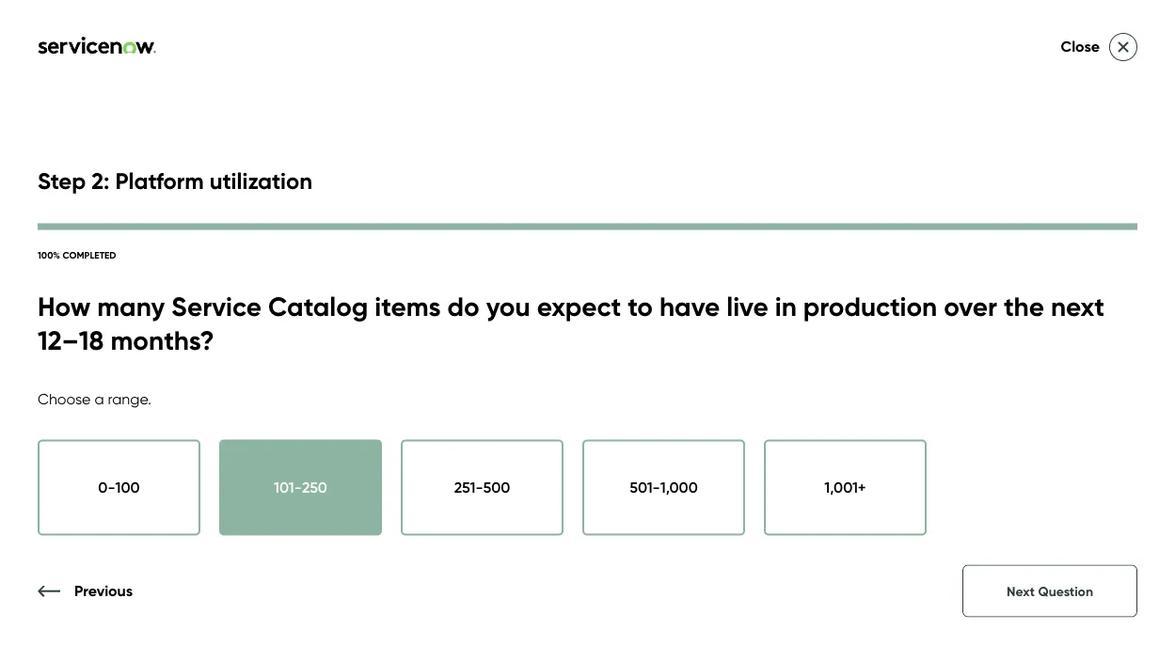 Task type: describe. For each thing, give the bounding box(es) containing it.
how many service catalog items do you expect to have live in production over the next 12–18 months?
[[38, 290, 1105, 357]]

over
[[944, 290, 998, 323]]

question
[[1039, 584, 1094, 600]]

you
[[486, 290, 531, 323]]

100
[[115, 479, 140, 497]]

next question
[[1007, 584, 1094, 600]]

items
[[375, 290, 441, 323]]

use
[[831, 443, 856, 462]]

servicenow
[[831, 206, 1076, 262]]

utilization
[[210, 167, 313, 195]]

platf
[[1088, 206, 1176, 262]]

choose a range.
[[38, 390, 151, 408]]

500
[[483, 479, 511, 497]]

platform for 2:
[[115, 167, 204, 195]]

1,000
[[661, 479, 698, 497]]

servicenow platf
[[831, 206, 1176, 321]]

250
[[302, 479, 328, 497]]

use the platform team estimator to find out how m
[[831, 443, 1176, 484]]

choose
[[38, 390, 91, 408]]

step 2: platform utilization
[[38, 167, 313, 195]]

100%
[[38, 249, 60, 261]]

catalog
[[268, 290, 368, 323]]

do
[[448, 290, 480, 323]]

expect
[[537, 290, 622, 323]]

in
[[775, 290, 797, 323]]

step
[[38, 167, 86, 195]]

100% completed
[[38, 249, 116, 261]]

the inside how many service catalog items do you expect to have live in production over the next 12–18 months?
[[1004, 290, 1045, 323]]

501-1,000
[[630, 479, 698, 497]]

estimator
[[990, 443, 1054, 462]]

range.
[[108, 390, 151, 408]]



Task type: vqa. For each thing, say whether or not it's contained in the screenshot.
251-500
yes



Task type: locate. For each thing, give the bounding box(es) containing it.
how
[[38, 290, 91, 323]]

many
[[97, 290, 165, 323]]

0 horizontal spatial to
[[628, 290, 653, 323]]

0 vertical spatial platform
[[115, 167, 204, 195]]

out
[[1106, 443, 1129, 462]]

to left find
[[1058, 443, 1072, 462]]

0-100
[[98, 479, 140, 497]]

to left have at the top right
[[628, 290, 653, 323]]

1 horizontal spatial the
[[1004, 290, 1045, 323]]

1 vertical spatial to
[[1058, 443, 1072, 462]]

platform left the team
[[886, 443, 944, 462]]

0 vertical spatial the
[[1004, 290, 1045, 323]]

1 vertical spatial the
[[860, 443, 883, 462]]

the
[[1004, 290, 1045, 323], [860, 443, 883, 462]]

to
[[628, 290, 653, 323], [1058, 443, 1072, 462]]

have
[[660, 290, 720, 323]]

platform
[[115, 167, 204, 195], [886, 443, 944, 462]]

501-
[[630, 479, 661, 497]]

how
[[1133, 443, 1162, 462]]

close
[[1061, 37, 1101, 56]]

101-
[[274, 479, 302, 497]]

to inside how many service catalog items do you expect to have live in production over the next 12–18 months?
[[628, 290, 653, 323]]

next
[[1007, 584, 1036, 600]]

find
[[1076, 443, 1102, 462]]

next
[[1051, 290, 1105, 323]]

101-250
[[274, 479, 328, 497]]

months?
[[111, 324, 214, 357]]

platform inside 'use the platform team estimator to find out how m'
[[886, 443, 944, 462]]

a
[[95, 390, 104, 408]]

the right the over
[[1004, 290, 1045, 323]]

service
[[172, 290, 262, 323]]

1 horizontal spatial platform
[[886, 443, 944, 462]]

1 horizontal spatial to
[[1058, 443, 1072, 462]]

next question link
[[963, 565, 1138, 618]]

the right "use"
[[860, 443, 883, 462]]

2:
[[92, 167, 110, 195]]

platform right 2:
[[115, 167, 204, 195]]

1,001+
[[825, 479, 867, 497]]

12–18
[[38, 324, 104, 357]]

live
[[727, 290, 769, 323]]

0 vertical spatial to
[[628, 290, 653, 323]]

0 horizontal spatial platform
[[115, 167, 204, 195]]

the inside 'use the platform team estimator to find out how m'
[[860, 443, 883, 462]]

platform for the
[[886, 443, 944, 462]]

251-
[[454, 479, 483, 497]]

251-500
[[454, 479, 511, 497]]

production
[[804, 290, 938, 323]]

m
[[1165, 443, 1176, 462]]

team
[[948, 443, 986, 462]]

previous
[[74, 582, 133, 601]]

1 vertical spatial platform
[[886, 443, 944, 462]]

completed
[[63, 249, 116, 261]]

to inside 'use the platform team estimator to find out how m'
[[1058, 443, 1072, 462]]

0 horizontal spatial the
[[860, 443, 883, 462]]

0-
[[98, 479, 115, 497]]



